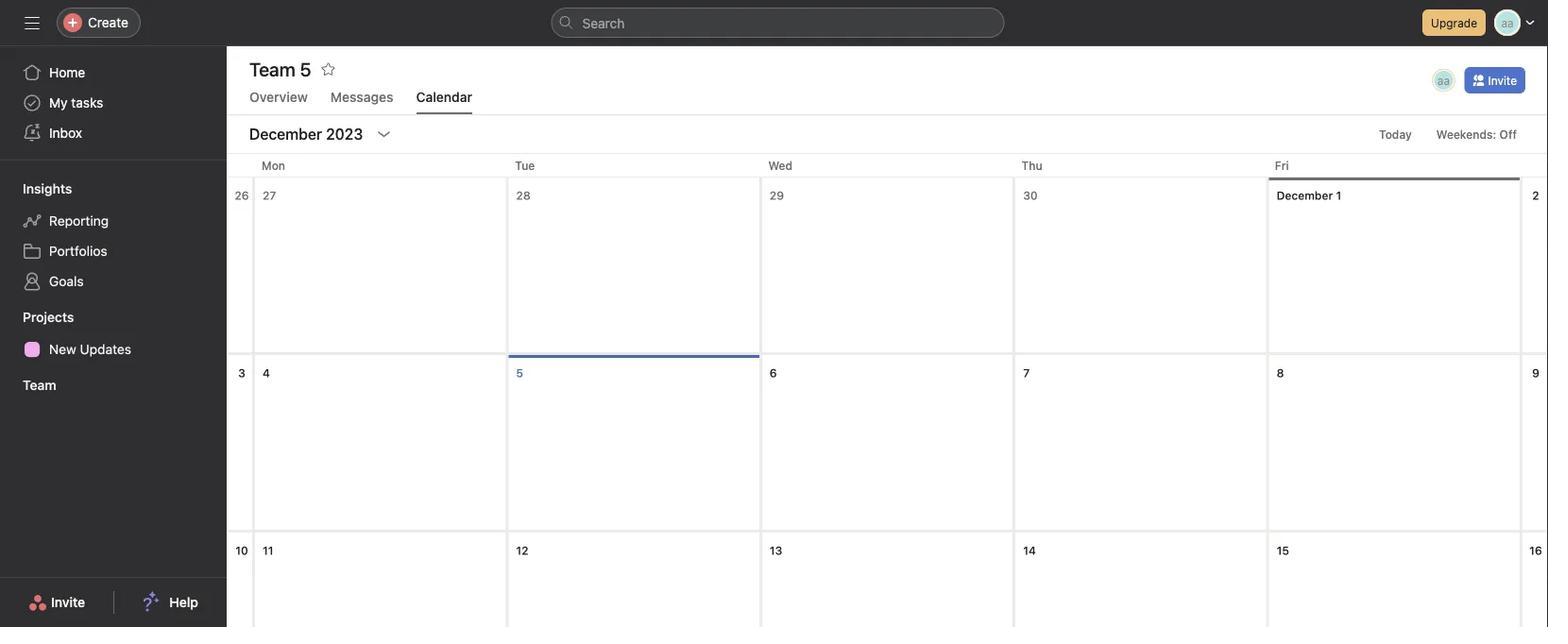 Task type: describe. For each thing, give the bounding box(es) containing it.
insights button
[[0, 180, 72, 198]]

3
[[238, 367, 246, 380]]

0 horizontal spatial invite
[[51, 595, 85, 610]]

aa
[[1438, 74, 1451, 87]]

calendar
[[416, 89, 472, 105]]

home link
[[11, 58, 215, 88]]

mon
[[262, 159, 285, 172]]

insights element
[[0, 172, 227, 301]]

off
[[1500, 128, 1518, 141]]

tasks
[[71, 95, 103, 111]]

hide sidebar image
[[25, 15, 40, 30]]

december 1
[[1277, 189, 1342, 202]]

help
[[169, 595, 198, 610]]

4
[[263, 367, 270, 380]]

7
[[1024, 367, 1030, 380]]

26
[[235, 189, 249, 202]]

portfolios
[[49, 243, 107, 259]]

create button
[[57, 8, 141, 38]]

create
[[88, 15, 128, 30]]

9
[[1533, 367, 1540, 380]]

15
[[1277, 544, 1290, 558]]

my
[[49, 95, 68, 111]]

27
[[263, 189, 276, 202]]

5
[[516, 367, 524, 380]]

calendar link
[[416, 89, 472, 114]]

portfolios link
[[11, 236, 215, 267]]

goals link
[[11, 267, 215, 297]]

weekends: off button
[[1429, 121, 1526, 147]]

16
[[1530, 544, 1543, 558]]

today
[[1380, 128, 1413, 141]]

upgrade
[[1432, 16, 1478, 29]]

inbox
[[49, 125, 82, 141]]

10
[[236, 544, 248, 558]]

overview
[[249, 89, 308, 105]]

28
[[516, 189, 531, 202]]

2
[[1533, 189, 1540, 202]]

team 5
[[249, 58, 311, 80]]

updates
[[80, 342, 131, 357]]

help button
[[131, 586, 211, 620]]

12
[[516, 544, 529, 558]]

projects element
[[0, 301, 227, 369]]

wed
[[769, 159, 793, 172]]



Task type: vqa. For each thing, say whether or not it's contained in the screenshot.
'7'
yes



Task type: locate. For each thing, give the bounding box(es) containing it.
my tasks
[[49, 95, 103, 111]]

pick month image
[[376, 127, 392, 142]]

29
[[770, 189, 784, 202]]

messages
[[331, 89, 394, 105]]

global element
[[0, 46, 227, 160]]

weekends: off
[[1437, 128, 1518, 141]]

1
[[1337, 189, 1342, 202]]

projects
[[23, 310, 74, 325]]

30
[[1024, 189, 1038, 202]]

tue
[[515, 159, 535, 172]]

december
[[1277, 189, 1334, 202]]

new updates
[[49, 342, 131, 357]]

new
[[49, 342, 76, 357]]

invite
[[1489, 74, 1518, 87], [51, 595, 85, 610]]

december 2023
[[249, 125, 363, 143]]

1 vertical spatial invite button
[[16, 586, 98, 620]]

fri
[[1276, 159, 1290, 172]]

today button
[[1371, 121, 1421, 147]]

1 horizontal spatial invite button
[[1465, 67, 1526, 94]]

team button
[[0, 376, 56, 395]]

weekends:
[[1437, 128, 1497, 141]]

thu
[[1022, 159, 1043, 172]]

0 vertical spatial invite button
[[1465, 67, 1526, 94]]

upgrade button
[[1423, 9, 1487, 36]]

6
[[770, 367, 777, 380]]

reporting
[[49, 213, 109, 229]]

8
[[1277, 367, 1285, 380]]

14
[[1024, 544, 1037, 558]]

invite button
[[1465, 67, 1526, 94], [16, 586, 98, 620]]

reporting link
[[11, 206, 215, 236]]

1 horizontal spatial invite
[[1489, 74, 1518, 87]]

insights
[[23, 181, 72, 197]]

0 vertical spatial invite
[[1489, 74, 1518, 87]]

my tasks link
[[11, 88, 215, 118]]

messages link
[[331, 89, 394, 114]]

new updates link
[[11, 335, 215, 365]]

0 horizontal spatial invite button
[[16, 586, 98, 620]]

Search tasks, projects, and more text field
[[551, 8, 1005, 38]]

11
[[263, 544, 274, 558]]

add to starred image
[[321, 61, 336, 77]]

overview link
[[249, 89, 308, 114]]

goals
[[49, 274, 84, 289]]

1 vertical spatial invite
[[51, 595, 85, 610]]

home
[[49, 65, 85, 80]]

projects button
[[0, 308, 74, 327]]

team
[[23, 378, 56, 393]]

inbox link
[[11, 118, 215, 148]]

13
[[770, 544, 783, 558]]



